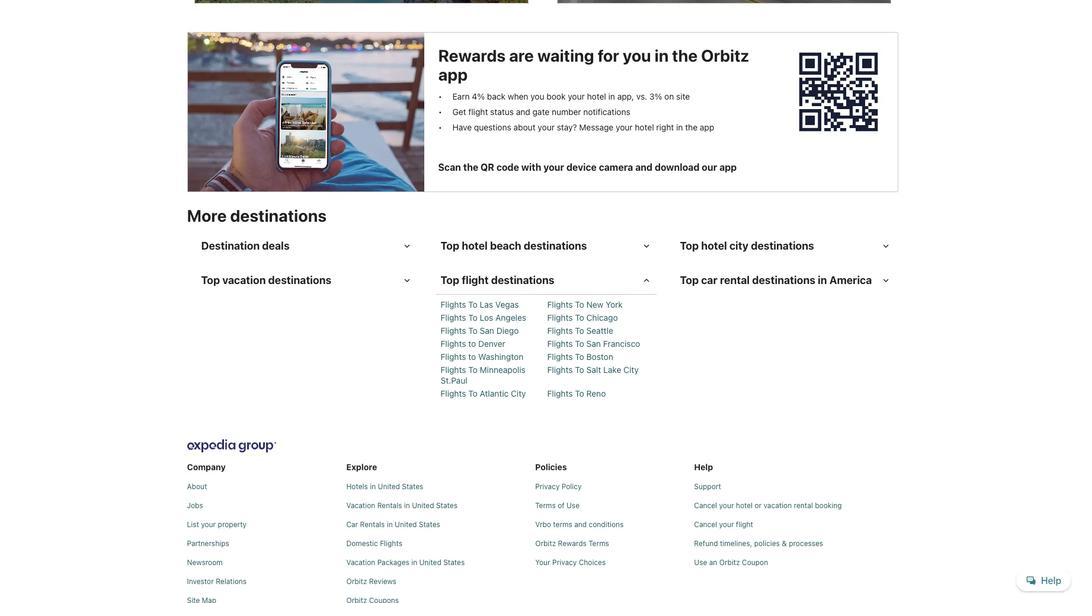 Task type: describe. For each thing, give the bounding box(es) containing it.
the inside rewards are waiting for you in the orbitz app
[[673, 46, 698, 65]]

top vacation destinations
[[201, 274, 332, 287]]

flights to san diego link
[[441, 326, 545, 336]]

in down vacation rentals in united states
[[387, 520, 393, 529]]

destination deals button
[[194, 233, 420, 260]]

1 horizontal spatial terms
[[589, 539, 610, 548]]

use an orbitz coupon
[[695, 558, 769, 567]]

scan
[[439, 162, 461, 173]]

on
[[665, 92, 674, 102]]

rental inside 'list'
[[794, 501, 813, 510]]

gate
[[533, 107, 550, 117]]

to down flights to los angeles link
[[469, 326, 478, 336]]

0 vertical spatial privacy
[[536, 482, 560, 491]]

your right with at the left of page
[[544, 162, 565, 173]]

flights to salt lake city
[[548, 365, 639, 375]]

help
[[695, 462, 714, 472]]

flight for get
[[469, 107, 488, 117]]

in right right
[[677, 122, 683, 133]]

orbitz inside help list item
[[720, 558, 740, 567]]

number
[[552, 107, 581, 117]]

app for have questions about your stay? message your hotel right in the app
[[700, 122, 715, 133]]

use inside 'use an orbitz coupon' link
[[695, 558, 708, 567]]

cancel your flight
[[695, 520, 754, 529]]

top hotel beach destinations
[[441, 240, 587, 252]]

are
[[509, 46, 534, 65]]

flights to san francisco flights to washington
[[441, 339, 641, 362]]

united for vacation packages in united states
[[420, 558, 442, 567]]

0 horizontal spatial terms
[[536, 501, 556, 510]]

flights to seattle link
[[548, 326, 652, 336]]

vrbo
[[536, 520, 551, 529]]

terms of use link
[[536, 501, 690, 511]]

coupon
[[742, 558, 769, 567]]

flights to chicago flights to san diego
[[441, 313, 618, 336]]

and inside policies 'list item'
[[575, 520, 587, 529]]

destinations down top hotel city destinations dropdown button on the right of the page
[[753, 274, 816, 287]]

flight inside help list item
[[736, 520, 754, 529]]

privacy policy link
[[536, 482, 690, 492]]

las
[[480, 300, 493, 310]]

your privacy choices
[[536, 558, 606, 567]]

0 vertical spatial city
[[624, 365, 639, 375]]

los
[[480, 313, 494, 323]]

states for car rentals in united states
[[419, 520, 440, 529]]

domestic flights
[[347, 539, 403, 548]]

vacation packages in united states link
[[347, 558, 531, 568]]

in right hotels
[[370, 482, 376, 491]]

privacy policy
[[536, 482, 582, 491]]

vacation inside dropdown button
[[222, 274, 266, 287]]

top car rental destinations in america button
[[673, 267, 899, 294]]

your inside cancel your hotel or vacation rental booking link
[[720, 501, 734, 510]]

to for flights to seattle flights to denver
[[575, 326, 585, 336]]

rental inside dropdown button
[[720, 274, 750, 287]]

city
[[730, 240, 749, 252]]

destinations up the deals in the left top of the page
[[230, 206, 327, 226]]

in left app,
[[609, 92, 615, 102]]

booking
[[815, 501, 842, 510]]

to inside the flights to seattle flights to denver
[[469, 339, 476, 349]]

atlantic
[[480, 389, 509, 399]]

car
[[347, 520, 358, 529]]

newsroom link
[[187, 558, 342, 568]]

scan the qr code with your device camera and download our app
[[439, 162, 737, 173]]

terms
[[553, 520, 573, 529]]

to for flights to chicago flights to san diego
[[575, 313, 585, 323]]

notifications
[[584, 107, 631, 117]]

1 vertical spatial privacy
[[553, 558, 577, 567]]

rewards are waiting for you in the orbitz app
[[439, 46, 750, 84]]

states for vacation packages in united states
[[444, 558, 465, 567]]

top for top hotel beach destinations
[[441, 240, 460, 252]]

flights to atlantic city
[[441, 389, 526, 399]]

book
[[547, 92, 566, 102]]

when
[[508, 92, 529, 102]]

san inside 'flights to san francisco flights to washington'
[[587, 339, 601, 349]]

top for top vacation destinations
[[201, 274, 220, 287]]

orbitz rewards terms link
[[536, 539, 690, 549]]

processes
[[789, 539, 824, 548]]

vacation for vacation rentals in united states
[[347, 501, 376, 510]]

investor
[[187, 577, 214, 586]]

vacation for vacation packages in united states
[[347, 558, 376, 567]]

app inside rewards are waiting for you in the orbitz app
[[439, 65, 468, 84]]

san inside flights to chicago flights to san diego
[[480, 326, 494, 336]]

to down flights to washington link
[[469, 365, 478, 375]]

car rentals in united states link
[[347, 520, 531, 530]]

flights to las vegas
[[441, 300, 519, 310]]

united inside hotels in united states link
[[378, 482, 400, 491]]

relations
[[216, 577, 247, 586]]

app,
[[618, 92, 634, 102]]

flights to las vegas link
[[441, 300, 545, 310]]

partnerships link
[[187, 539, 342, 549]]

flights to washington link
[[441, 352, 545, 363]]

reviews
[[369, 577, 397, 586]]

united for vacation rentals in united states
[[412, 501, 434, 510]]

top hotel city destinations
[[680, 240, 815, 252]]

flights to new york flights to los angeles
[[441, 300, 623, 323]]

diego
[[497, 326, 519, 336]]

cancel your hotel or vacation rental booking
[[695, 501, 842, 510]]

top flight destinations
[[441, 274, 555, 287]]

policies
[[536, 462, 567, 472]]

list your property
[[187, 520, 247, 529]]

you for when
[[531, 92, 545, 102]]

use an orbitz coupon link
[[695, 558, 908, 568]]

you for for
[[623, 46, 651, 65]]

more
[[187, 206, 227, 226]]

explore list item
[[347, 457, 531, 603]]

2 horizontal spatial and
[[636, 162, 653, 173]]

stay?
[[557, 122, 577, 133]]

flights to denver link
[[441, 339, 545, 350]]

small image for top flight destinations
[[641, 275, 652, 286]]

your down notifications at the top of page
[[616, 122, 633, 133]]

orbitz inside policies 'list item'
[[536, 539, 556, 548]]

more destinations
[[187, 206, 327, 226]]

your privacy choices link
[[536, 558, 690, 568]]

destinations up vegas
[[491, 274, 555, 287]]

hotel inside top hotel beach destinations dropdown button
[[462, 240, 488, 252]]

jobs
[[187, 501, 203, 510]]

small image for top hotel beach destinations
[[641, 241, 652, 252]]

to for flights to san francisco flights to washington
[[575, 339, 585, 349]]

flights to boston flights to minneapolis st.paul
[[441, 352, 614, 386]]

explore
[[347, 462, 377, 472]]

list
[[187, 520, 199, 529]]

flights to chicago link
[[548, 313, 652, 323]]

list for policies
[[536, 478, 690, 568]]

and inside list item
[[516, 107, 531, 117]]

2 vertical spatial the
[[464, 162, 479, 173]]

cancel your flight link
[[695, 520, 908, 530]]

destinations up top flight destinations dropdown button
[[524, 240, 587, 252]]

rentals for vacation
[[378, 501, 402, 510]]

orbitz reviews
[[347, 577, 397, 586]]

top hotel city destinations button
[[673, 233, 899, 260]]

hotel inside top hotel city destinations dropdown button
[[702, 240, 727, 252]]

to left los
[[469, 313, 478, 323]]

orbitz rewards terms
[[536, 539, 610, 548]]

beach
[[490, 240, 522, 252]]

camera
[[599, 162, 633, 173]]

with
[[522, 162, 542, 173]]

earn 4% back when you book your hotel in app, vs. 3% on site list item
[[439, 92, 760, 102]]



Task type: locate. For each thing, give the bounding box(es) containing it.
san down flights to seattle link
[[587, 339, 601, 349]]

have questions about your stay? message your hotel right in the app list item
[[439, 122, 760, 133]]

0 vertical spatial san
[[480, 326, 494, 336]]

vrbo terms and conditions link
[[536, 520, 690, 530]]

your inside earn 4% back when you book your hotel in app, vs. 3% on site list item
[[568, 92, 585, 102]]

rentals inside car rentals in united states link
[[360, 520, 385, 529]]

1 vertical spatial rewards
[[558, 539, 587, 548]]

0 vertical spatial to
[[469, 339, 476, 349]]

your up cancel your flight
[[720, 501, 734, 510]]

hotel inside earn 4% back when you book your hotel in app, vs. 3% on site list item
[[587, 92, 607, 102]]

to inside flights to salt lake city link
[[575, 365, 585, 375]]

refund
[[695, 539, 718, 548]]

rental down support link
[[794, 501, 813, 510]]

rental right car at the right of the page
[[720, 274, 750, 287]]

flights to salt lake city link
[[548, 365, 652, 376]]

refund timelines, policies & processes link
[[695, 539, 908, 549]]

about
[[514, 122, 536, 133]]

0 vertical spatial you
[[623, 46, 651, 65]]

rewards inside policies 'list item'
[[558, 539, 587, 548]]

terms up choices
[[589, 539, 610, 548]]

salt
[[587, 365, 601, 375]]

list containing privacy policy
[[536, 478, 690, 568]]

your right list
[[201, 520, 216, 529]]

and
[[516, 107, 531, 117], [636, 162, 653, 173], [575, 520, 587, 529]]

to left seattle
[[575, 326, 585, 336]]

2 horizontal spatial app
[[720, 162, 737, 173]]

1 to from the top
[[469, 339, 476, 349]]

&
[[782, 539, 787, 548]]

1 vertical spatial the
[[686, 122, 698, 133]]

reno
[[587, 389, 606, 399]]

hotel left or
[[736, 501, 753, 510]]

your down "get flight status and gate number notifications"
[[538, 122, 555, 133]]

1 horizontal spatial city
[[624, 365, 639, 375]]

hotel left "city"
[[702, 240, 727, 252]]

1 horizontal spatial and
[[575, 520, 587, 529]]

domestic flights link
[[347, 539, 531, 549]]

about link
[[187, 482, 342, 492]]

1 horizontal spatial vacation
[[764, 501, 792, 510]]

1 horizontal spatial use
[[695, 558, 708, 567]]

1 vertical spatial and
[[636, 162, 653, 173]]

or
[[755, 501, 762, 510]]

you inside rewards are waiting for you in the orbitz app
[[623, 46, 651, 65]]

destinations
[[230, 206, 327, 226], [524, 240, 587, 252], [751, 240, 815, 252], [268, 274, 332, 287], [491, 274, 555, 287], [753, 274, 816, 287]]

to for flights to salt lake city
[[575, 365, 585, 375]]

1 vertical spatial flight
[[462, 274, 489, 287]]

small image inside destination deals dropdown button
[[402, 241, 412, 252]]

united inside car rentals in united states link
[[395, 520, 417, 529]]

destinations up top car rental destinations in america dropdown button
[[751, 240, 815, 252]]

flights to reno link
[[548, 389, 652, 399]]

flights to boston link
[[548, 352, 652, 363]]

0 horizontal spatial rewards
[[439, 46, 506, 65]]

top for top car rental destinations in america
[[680, 274, 699, 287]]

hotel left right
[[635, 122, 654, 133]]

0 vertical spatial vacation
[[347, 501, 376, 510]]

small image inside top hotel city destinations dropdown button
[[881, 241, 892, 252]]

right
[[657, 122, 674, 133]]

0 horizontal spatial you
[[531, 92, 545, 102]]

0 horizontal spatial city
[[511, 389, 526, 399]]

united down domestic flights link
[[420, 558, 442, 567]]

vacation
[[222, 274, 266, 287], [764, 501, 792, 510]]

to inside the flights to seattle flights to denver
[[575, 326, 585, 336]]

flight inside list item
[[469, 107, 488, 117]]

united down hotels in united states link
[[412, 501, 434, 510]]

states down domestic flights link
[[444, 558, 465, 567]]

in inside rewards are waiting for you in the orbitz app
[[655, 46, 669, 65]]

2 vertical spatial and
[[575, 520, 587, 529]]

list containing earn 4% back when you book your hotel in app, vs. 3% on site
[[439, 84, 769, 133]]

0 horizontal spatial rental
[[720, 274, 750, 287]]

you
[[623, 46, 651, 65], [531, 92, 545, 102]]

company list item
[[187, 457, 342, 603]]

united inside vacation packages in united states link
[[420, 558, 442, 567]]

flights inside the explore list item
[[380, 539, 403, 548]]

2 vertical spatial app
[[720, 162, 737, 173]]

top left "city"
[[680, 240, 699, 252]]

0 horizontal spatial small image
[[402, 275, 412, 286]]

you right for
[[623, 46, 651, 65]]

hotel inside the have questions about your stay? message your hotel right in the app list item
[[635, 122, 654, 133]]

top left beach
[[441, 240, 460, 252]]

car rentals in united states
[[347, 520, 440, 529]]

0 vertical spatial terms
[[536, 501, 556, 510]]

to inside 'flights to san francisco flights to washington'
[[575, 339, 585, 349]]

vacation down the domestic
[[347, 558, 376, 567]]

earn
[[453, 92, 470, 102]]

flight inside dropdown button
[[462, 274, 489, 287]]

0 horizontal spatial app
[[439, 65, 468, 84]]

2 to from the top
[[469, 352, 476, 362]]

policies
[[755, 539, 780, 548]]

and right terms
[[575, 520, 587, 529]]

0 vertical spatial flight
[[469, 107, 488, 117]]

flight up timelines,
[[736, 520, 754, 529]]

you up gate
[[531, 92, 545, 102]]

top for top hotel city destinations
[[680, 240, 699, 252]]

for
[[598, 46, 620, 65]]

hotel left beach
[[462, 240, 488, 252]]

more destinations region
[[180, 200, 906, 414]]

your inside list your property link
[[201, 520, 216, 529]]

vs.
[[637, 92, 648, 102]]

to left salt at the bottom of the page
[[575, 365, 585, 375]]

to inside "flights to reno" link
[[575, 389, 585, 399]]

to left "new"
[[575, 300, 585, 310]]

app for scan the qr code with your device camera and download our app
[[720, 162, 737, 173]]

list containing hotels in united states
[[347, 478, 531, 603]]

list for explore
[[347, 478, 531, 603]]

washington
[[479, 352, 524, 362]]

list containing support
[[695, 478, 908, 568]]

1 vertical spatial use
[[695, 558, 708, 567]]

company
[[187, 462, 226, 472]]

destination deals
[[201, 240, 290, 252]]

status
[[490, 107, 514, 117]]

your inside cancel your flight link
[[720, 520, 734, 529]]

san
[[480, 326, 494, 336], [587, 339, 601, 349]]

device
[[567, 162, 597, 173]]

0 vertical spatial app
[[439, 65, 468, 84]]

list for rewards are waiting for you in the orbitz app
[[439, 84, 769, 133]]

1 horizontal spatial app
[[700, 122, 715, 133]]

2 vertical spatial flight
[[736, 520, 754, 529]]

vacation
[[347, 501, 376, 510], [347, 558, 376, 567]]

chicago
[[587, 313, 618, 323]]

use right of
[[567, 501, 580, 510]]

top flight destinations button
[[434, 267, 659, 294]]

flights to new york link
[[548, 300, 652, 310]]

hotel inside cancel your hotel or vacation rental booking link
[[736, 501, 753, 510]]

francisco
[[603, 339, 641, 349]]

minneapolis
[[480, 365, 526, 375]]

list
[[439, 84, 769, 133], [187, 435, 908, 603], [187, 478, 342, 603], [347, 478, 531, 603], [536, 478, 690, 568], [695, 478, 908, 568]]

your up number
[[568, 92, 585, 102]]

1 cancel from the top
[[695, 501, 718, 510]]

1 vertical spatial you
[[531, 92, 545, 102]]

cancel for cancel your hotel or vacation rental booking
[[695, 501, 718, 510]]

0 vertical spatial rental
[[720, 274, 750, 287]]

policies list item
[[536, 457, 690, 568]]

rewards up your privacy choices
[[558, 539, 587, 548]]

to left denver
[[469, 339, 476, 349]]

lake
[[604, 365, 622, 375]]

0 vertical spatial rentals
[[378, 501, 402, 510]]

questions
[[474, 122, 512, 133]]

list your property link
[[187, 520, 342, 530]]

1 vertical spatial city
[[511, 389, 526, 399]]

small image for top vacation destinations
[[402, 275, 412, 286]]

app right our
[[720, 162, 737, 173]]

flights to seattle flights to denver
[[441, 326, 614, 349]]

of
[[558, 501, 565, 510]]

small image inside top car rental destinations in america dropdown button
[[881, 275, 892, 286]]

vacation right or
[[764, 501, 792, 510]]

earn 4% back when you book your hotel in app, vs. 3% on site
[[453, 92, 690, 102]]

use left an in the bottom of the page
[[695, 558, 708, 567]]

about
[[187, 482, 207, 491]]

small image for top car rental destinations in america
[[881, 275, 892, 286]]

list containing about
[[187, 478, 342, 603]]

list for company
[[187, 478, 342, 603]]

get flight status and gate number notifications list item
[[439, 107, 760, 118]]

states down vacation rentals in united states link
[[419, 520, 440, 529]]

the left qr
[[464, 162, 479, 173]]

1 vertical spatial vacation
[[764, 501, 792, 510]]

in inside dropdown button
[[818, 274, 828, 287]]

in left america at the top right of page
[[818, 274, 828, 287]]

your
[[536, 558, 551, 567]]

united down vacation rentals in united states
[[395, 520, 417, 529]]

hotels in united states
[[347, 482, 424, 491]]

vacation down destination deals
[[222, 274, 266, 287]]

to up flights to salt lake city
[[575, 352, 585, 362]]

you inside earn 4% back when you book your hotel in app, vs. 3% on site list item
[[531, 92, 545, 102]]

2 cancel from the top
[[695, 520, 718, 529]]

states down hotels in united states link
[[436, 501, 458, 510]]

2 small image from the left
[[641, 275, 652, 286]]

flight down 4%
[[469, 107, 488, 117]]

states for vacation rentals in united states
[[436, 501, 458, 510]]

timelines,
[[720, 539, 753, 548]]

1 horizontal spatial you
[[623, 46, 651, 65]]

1 vertical spatial vacation
[[347, 558, 376, 567]]

to for flights to las vegas
[[469, 300, 478, 310]]

united
[[378, 482, 400, 491], [412, 501, 434, 510], [395, 520, 417, 529], [420, 558, 442, 567]]

vacation rentals in united states link
[[347, 501, 531, 511]]

top up flights to las vegas
[[441, 274, 460, 287]]

have questions about your stay? message your hotel right in the app
[[453, 122, 715, 133]]

back
[[487, 92, 506, 102]]

small image for destination deals
[[402, 241, 412, 252]]

cancel down support
[[695, 501, 718, 510]]

flight for top
[[462, 274, 489, 287]]

download
[[655, 162, 700, 173]]

0 vertical spatial rewards
[[439, 46, 506, 65]]

your
[[568, 92, 585, 102], [538, 122, 555, 133], [616, 122, 633, 133], [544, 162, 565, 173], [720, 501, 734, 510], [201, 520, 216, 529], [720, 520, 734, 529]]

flights to atlantic city link
[[441, 389, 545, 399]]

your up timelines,
[[720, 520, 734, 529]]

to left chicago
[[575, 313, 585, 323]]

vacation down hotels
[[347, 501, 376, 510]]

to down flights to seattle link
[[575, 339, 585, 349]]

0 vertical spatial the
[[673, 46, 698, 65]]

domestic
[[347, 539, 378, 548]]

orbitz inside rewards are waiting for you in the orbitz app
[[702, 46, 750, 65]]

0 vertical spatial vacation
[[222, 274, 266, 287]]

1 vacation from the top
[[347, 501, 376, 510]]

1 horizontal spatial rental
[[794, 501, 813, 510]]

top left car at the right of the page
[[680, 274, 699, 287]]

in up car rentals in united states
[[404, 501, 410, 510]]

2 vacation from the top
[[347, 558, 376, 567]]

1 small image from the left
[[402, 275, 412, 286]]

the right right
[[686, 122, 698, 133]]

app up "earn"
[[439, 65, 468, 84]]

1 horizontal spatial small image
[[641, 275, 652, 286]]

the up site
[[673, 46, 698, 65]]

0 horizontal spatial san
[[480, 326, 494, 336]]

destinations down destination deals dropdown button
[[268, 274, 332, 287]]

newsroom
[[187, 558, 223, 567]]

privacy down orbitz rewards terms
[[553, 558, 577, 567]]

top down destination
[[201, 274, 220, 287]]

small image
[[402, 241, 412, 252], [641, 241, 652, 252], [881, 241, 892, 252], [881, 275, 892, 286]]

1 vertical spatial to
[[469, 352, 476, 362]]

rentals up car rentals in united states
[[378, 501, 402, 510]]

and right camera
[[636, 162, 653, 173]]

united for car rentals in united states
[[395, 520, 417, 529]]

1 vertical spatial rentals
[[360, 520, 385, 529]]

rewards inside rewards are waiting for you in the orbitz app
[[439, 46, 506, 65]]

in
[[655, 46, 669, 65], [609, 92, 615, 102], [677, 122, 683, 133], [818, 274, 828, 287], [370, 482, 376, 491], [404, 501, 410, 510], [387, 520, 393, 529], [412, 558, 418, 567]]

small image for top hotel city destinations
[[881, 241, 892, 252]]

0 horizontal spatial and
[[516, 107, 531, 117]]

san down los
[[480, 326, 494, 336]]

the inside list item
[[686, 122, 698, 133]]

to for flights to reno
[[575, 389, 585, 399]]

vacation inside help list item
[[764, 501, 792, 510]]

list for help
[[695, 478, 908, 568]]

rentals for car
[[360, 520, 385, 529]]

rewards up 4%
[[439, 46, 506, 65]]

small image inside the top vacation destinations dropdown button
[[402, 275, 412, 286]]

hotels
[[347, 482, 368, 491]]

help list item
[[695, 457, 908, 568]]

small image inside top flight destinations dropdown button
[[641, 275, 652, 286]]

united inside vacation rentals in united states link
[[412, 501, 434, 510]]

code
[[497, 162, 519, 173]]

jobs link
[[187, 501, 342, 511]]

our
[[702, 162, 718, 173]]

app inside the have questions about your stay? message your hotel right in the app list item
[[700, 122, 715, 133]]

to
[[469, 339, 476, 349], [469, 352, 476, 362]]

message
[[580, 122, 614, 133]]

city right lake
[[624, 365, 639, 375]]

flight up flights to las vegas
[[462, 274, 489, 287]]

0 vertical spatial and
[[516, 107, 531, 117]]

1 horizontal spatial rewards
[[558, 539, 587, 548]]

to for flights to boston flights to minneapolis st.paul
[[575, 352, 585, 362]]

expedia group logo image
[[187, 440, 276, 453]]

1 horizontal spatial san
[[587, 339, 601, 349]]

waiting
[[538, 46, 595, 65]]

states up vacation rentals in united states
[[402, 482, 424, 491]]

0 vertical spatial use
[[567, 501, 580, 510]]

city right atlantic
[[511, 389, 526, 399]]

have
[[453, 122, 472, 133]]

privacy
[[536, 482, 560, 491], [553, 558, 577, 567]]

to for flights to new york flights to los angeles
[[575, 300, 585, 310]]

1 vertical spatial rental
[[794, 501, 813, 510]]

0 horizontal spatial vacation
[[222, 274, 266, 287]]

use inside terms of use link
[[567, 501, 580, 510]]

small image
[[402, 275, 412, 286], [641, 275, 652, 286]]

to for flights to atlantic city
[[469, 389, 478, 399]]

vegas
[[496, 300, 519, 310]]

rentals up domestic flights
[[360, 520, 385, 529]]

choices
[[579, 558, 606, 567]]

vrbo terms and conditions
[[536, 520, 624, 529]]

app
[[439, 65, 468, 84], [700, 122, 715, 133], [720, 162, 737, 173]]

st.paul
[[441, 376, 468, 386]]

3%
[[650, 92, 663, 102]]

1 vertical spatial app
[[700, 122, 715, 133]]

small image inside top hotel beach destinations dropdown button
[[641, 241, 652, 252]]

to down flights to denver link
[[469, 352, 476, 362]]

cancel up refund
[[695, 520, 718, 529]]

hotel up get flight status and gate number notifications list item
[[587, 92, 607, 102]]

terms left of
[[536, 501, 556, 510]]

destination
[[201, 240, 260, 252]]

to inside flights to atlantic city link
[[469, 389, 478, 399]]

to inside 'flights to san francisco flights to washington'
[[469, 352, 476, 362]]

angeles
[[496, 313, 527, 323]]

qr code image
[[793, 47, 884, 138]]

in right packages
[[412, 558, 418, 567]]

in up 3%
[[655, 46, 669, 65]]

to inside "flights to las vegas" link
[[469, 300, 478, 310]]

0 vertical spatial cancel
[[695, 501, 718, 510]]

united up vacation rentals in united states
[[378, 482, 400, 491]]

rewards are waiting for you in the orbitz app region
[[439, 46, 769, 178]]

1 vertical spatial cancel
[[695, 520, 718, 529]]

privacy down policies
[[536, 482, 560, 491]]

and up about
[[516, 107, 531, 117]]

to left atlantic
[[469, 389, 478, 399]]

list containing company
[[187, 435, 908, 603]]

cancel for cancel your flight
[[695, 520, 718, 529]]

1 vertical spatial terms
[[589, 539, 610, 548]]

rentals inside vacation rentals in united states link
[[378, 501, 402, 510]]

flight
[[469, 107, 488, 117], [462, 274, 489, 287], [736, 520, 754, 529]]

to left las
[[469, 300, 478, 310]]

app up our
[[700, 122, 715, 133]]

orbitz inside the explore list item
[[347, 577, 367, 586]]

investor relations link
[[187, 577, 342, 587]]

1 vertical spatial san
[[587, 339, 601, 349]]

to left reno
[[575, 389, 585, 399]]

0 horizontal spatial use
[[567, 501, 580, 510]]

rentals
[[378, 501, 402, 510], [360, 520, 385, 529]]

top for top flight destinations
[[441, 274, 460, 287]]



Task type: vqa. For each thing, say whether or not it's contained in the screenshot.
1st the Vacation
yes



